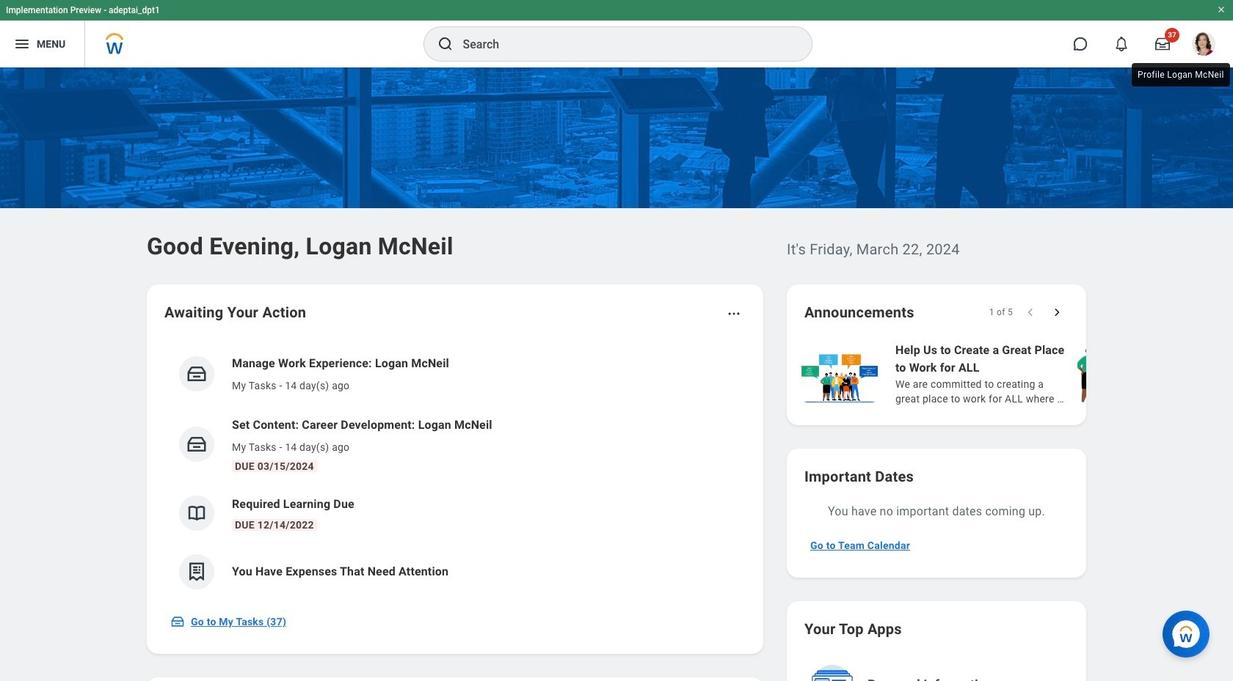 Task type: vqa. For each thing, say whether or not it's contained in the screenshot.
the close environment banner "image"
yes



Task type: describe. For each thing, give the bounding box(es) containing it.
close environment banner image
[[1217, 5, 1226, 14]]

profile logan mcneil image
[[1192, 32, 1216, 59]]

notifications large image
[[1114, 37, 1129, 51]]

chevron left small image
[[1023, 305, 1038, 320]]

book open image
[[186, 503, 208, 525]]

chevron right small image
[[1050, 305, 1064, 320]]

0 vertical spatial inbox image
[[186, 363, 208, 385]]

Search Workday  search field
[[463, 28, 781, 60]]

search image
[[436, 35, 454, 53]]



Task type: locate. For each thing, give the bounding box(es) containing it.
tooltip
[[1129, 60, 1233, 90]]

main content
[[0, 68, 1233, 682]]

list
[[799, 341, 1233, 408], [164, 344, 746, 602]]

1 horizontal spatial list
[[799, 341, 1233, 408]]

related actions image
[[727, 307, 741, 322]]

1 vertical spatial inbox image
[[186, 434, 208, 456]]

banner
[[0, 0, 1233, 68]]

status
[[989, 307, 1013, 319]]

0 horizontal spatial list
[[164, 344, 746, 602]]

inbox large image
[[1155, 37, 1170, 51]]

dashboard expenses image
[[186, 562, 208, 584]]

inbox image
[[186, 363, 208, 385], [186, 434, 208, 456], [170, 615, 185, 630]]

justify image
[[13, 35, 31, 53]]

2 vertical spatial inbox image
[[170, 615, 185, 630]]



